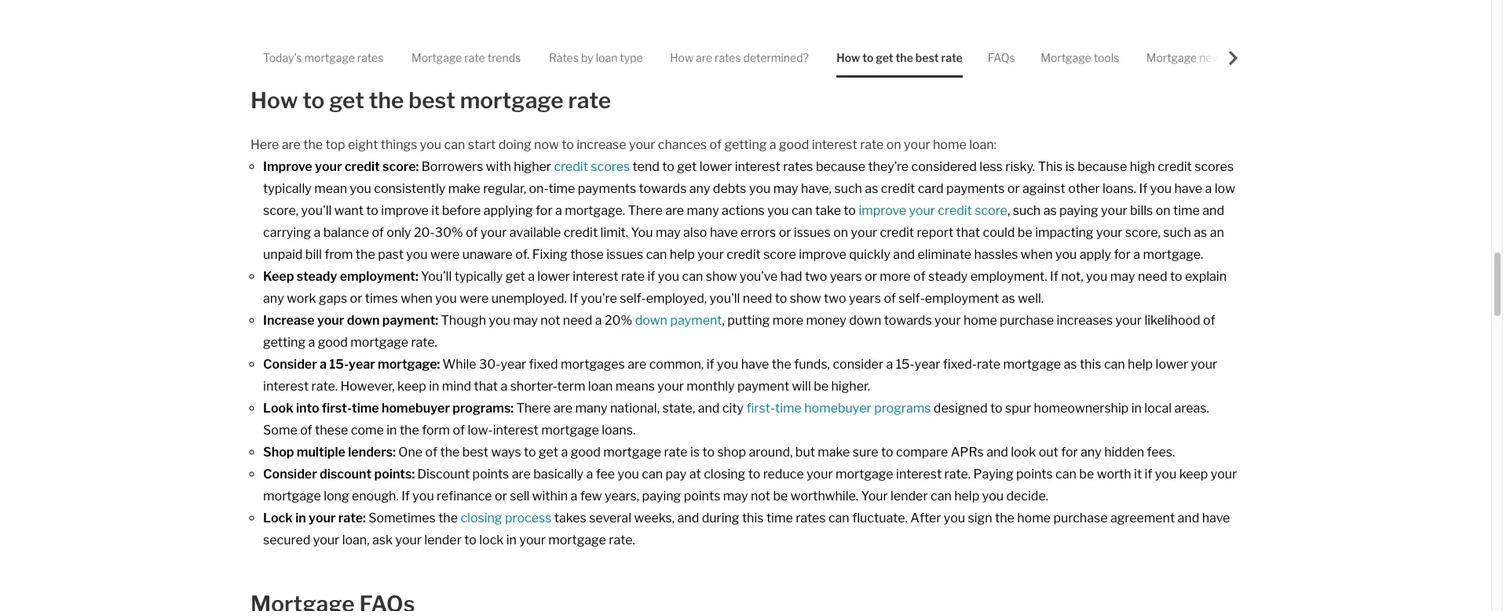 Task type: vqa. For each thing, say whether or not it's contained in the screenshot.
The Are in REDFIN and all REDFIN variants, TITLE FORWARD, WALK SCORE, and the R logos, are trademarks of Redfin Corporation, registered or pending in the USPTO.
no



Task type: locate. For each thing, give the bounding box(es) containing it.
1 vertical spatial getting
[[263, 335, 306, 350]]

how to get the best rate
[[837, 51, 963, 64]]

doing
[[499, 137, 532, 152]]

it
[[432, 203, 439, 218], [1134, 467, 1142, 482]]

2 homebuyer from the left
[[805, 401, 872, 416]]

year left fixed-
[[915, 357, 941, 372]]

show
[[706, 269, 737, 284], [790, 291, 821, 306]]

points
[[473, 467, 509, 482], [1017, 467, 1053, 482], [684, 489, 721, 504]]

1 vertical spatial purchase
[[1054, 511, 1108, 526]]

improve your credit score: borrowers with higher credit scores
[[263, 159, 630, 174]]

several
[[589, 511, 632, 526]]

you've
[[740, 269, 778, 284]]

this down increases
[[1080, 357, 1102, 372]]

1 because from the left
[[816, 159, 866, 174]]

1 horizontal spatial such
[[1013, 203, 1041, 218]]

need down you're on the left of page
[[563, 313, 593, 328]]

and right the quickly
[[893, 247, 915, 262]]

unemployed.
[[492, 291, 567, 306]]

rate. up into
[[312, 379, 338, 394]]

home inside , putting more money down towards your home purchase increases your likelihood of getting a good mortgage rate.
[[964, 313, 997, 328]]

1 horizontal spatial many
[[687, 203, 719, 218]]

as up the homeownership
[[1064, 357, 1077, 372]]

closing inside discount points are basically a fee you can pay at closing to reduce your mortgage interest rate. paying points can be worth it if you keep your mortgage long enough. if you refinance or sell within a few years, paying points may not be worthwhile. your lender can help you decide.
[[704, 467, 746, 482]]

if down fees. at the bottom right
[[1145, 467, 1153, 482]]

, inside , such as paying your bills on time and carrying a balance of only 20-30% of your available credit limit. you may also have errors or issues on your credit report that could be impacting your score, such as an unpaid bill from the past you were unaware of. fixing those issues can help your credit score improve quickly and eliminate hassles when you apply for a mortgage.
[[1008, 203, 1010, 218]]

1 vertical spatial mortgage.
[[1143, 247, 1204, 262]]

you down paying on the bottom right
[[982, 489, 1004, 504]]

the inside while 30-year fixed mortgages are common, if you have the funds, consider a 15-year fixed-rate mortgage as this can help lower your interest rate. however, keep in mind that a shorter-term loan means your monthly payment will be higher.
[[772, 357, 792, 372]]

may left the have,
[[774, 181, 799, 196]]

down inside , putting more money down towards your home purchase increases your likelihood of getting a good mortgage rate.
[[849, 313, 882, 328]]

lender up after
[[891, 489, 928, 504]]

0 horizontal spatial lower
[[538, 269, 570, 284]]

towards down tend
[[639, 181, 687, 196]]

0 horizontal spatial good
[[318, 335, 348, 350]]

things
[[381, 137, 417, 152]]

are up sell
[[512, 467, 531, 482]]

1 vertical spatial ,
[[722, 313, 725, 328]]

2 steady from the left
[[928, 269, 968, 284]]

compare
[[896, 445, 948, 460]]

keep inside while 30-year fixed mortgages are common, if you have the funds, consider a 15-year fixed-rate mortgage as this can help lower your interest rate. however, keep in mind that a shorter-term loan means your monthly payment will be higher.
[[398, 379, 426, 394]]

rate. inside , putting more money down towards your home purchase increases your likelihood of getting a good mortgage rate.
[[411, 335, 437, 350]]

payments down credit scores link
[[578, 181, 636, 196]]

0 vertical spatial typically
[[263, 181, 312, 196]]

0 vertical spatial lower
[[700, 159, 732, 174]]

be inside , such as paying your bills on time and carrying a balance of only 20-30% of your available credit limit. you may also have errors or issues on your credit report that could be impacting your score, such as an unpaid bill from the past you were unaware of. fixing those issues can help your credit score improve quickly and eliminate hassles when you apply for a mortgage.
[[1018, 225, 1033, 240]]

1 down from the left
[[347, 313, 380, 328]]

0 horizontal spatial that
[[474, 379, 498, 394]]

look into first-time homebuyer programs: there are many national, state, and city first-time homebuyer programs
[[263, 401, 931, 416]]

time inside , such as paying your bills on time and carrying a balance of only 20-30% of your available credit limit. you may also have errors or issues on your credit report that could be impacting your score, such as an unpaid bill from the past you were unaware of. fixing those issues can help your credit score improve quickly and eliminate hassles when you apply for a mortgage.
[[1174, 203, 1200, 218]]

1 vertical spatial more
[[773, 313, 804, 328]]

such up take
[[835, 181, 863, 196]]

many inside tend to get lower interest rates because they're considered less risky. this is because high credit scores typically mean you consistently make regular, on-time payments towards any debts you may have, such as credit card payments or against other loans. if you have a low score, you'll want to improve it before applying for a mortgage. there are many actions you can take to
[[687, 203, 719, 218]]

sign
[[968, 511, 993, 526]]

1 vertical spatial years
[[849, 291, 881, 306]]

is inside tend to get lower interest rates because they're considered less risky. this is because high credit scores typically mean you consistently make regular, on-time payments towards any debts you may have, such as credit card payments or against other loans. if you have a low score, you'll want to improve it before applying for a mortgage. there are many actions you can take to
[[1066, 159, 1075, 174]]

help inside , such as paying your bills on time and carrying a balance of only 20-30% of your available credit limit. you may also have errors or issues on your credit report that could be impacting your score, such as an unpaid bill from the past you were unaware of. fixing those issues can help your credit score improve quickly and eliminate hassles when you apply for a mortgage.
[[670, 247, 695, 262]]

interest
[[812, 137, 858, 152], [735, 159, 781, 174], [573, 269, 619, 284], [263, 379, 309, 394], [493, 423, 539, 438], [896, 467, 942, 482]]

your
[[861, 489, 888, 504]]

0 horizontal spatial more
[[773, 313, 804, 328]]

0 vertical spatial closing
[[704, 467, 746, 482]]

any inside you'll typically get a lower interest rate if you can show you've had two years or more of steady employment. if not, you may need to explain any work gaps or times when you were unemployed. if you're self-employed, you'll need to show two years of self-employment as well.
[[263, 291, 284, 306]]

0 vertical spatial score
[[975, 203, 1008, 218]]

lower inside while 30-year fixed mortgages are common, if you have the funds, consider a 15-year fixed-rate mortgage as this can help lower your interest rate. however, keep in mind that a shorter-term loan means your monthly payment will be higher.
[[1156, 357, 1189, 372]]

1 horizontal spatial scores
[[1195, 159, 1234, 174]]

2 horizontal spatial lower
[[1156, 357, 1189, 372]]

work
[[287, 291, 316, 306]]

as down employment.
[[1002, 291, 1016, 306]]

were down 30%
[[431, 247, 460, 262]]

that inside , such as paying your bills on time and carrying a balance of only 20-30% of your available credit limit. you may also have errors or issues on your credit report that could be impacting your score, such as an unpaid bill from the past you were unaware of. fixing those issues can help your credit score improve quickly and eliminate hassles when you apply for a mortgage.
[[956, 225, 980, 240]]

down right money
[[849, 313, 882, 328]]

lower inside you'll typically get a lower interest rate if you can show you've had two years or more of steady employment. if not, you may need to explain any work gaps or times when you were unemployed. if you're self-employed, you'll need to show two years of self-employment as well.
[[538, 269, 570, 284]]

1 year from the left
[[349, 357, 375, 372]]

on right bills
[[1156, 203, 1171, 218]]

0 horizontal spatial on
[[834, 225, 849, 240]]

first-time homebuyer programs link
[[747, 401, 931, 416]]

0 horizontal spatial make
[[448, 181, 481, 196]]

credit up report
[[938, 203, 972, 218]]

long
[[324, 489, 349, 504]]

1 vertical spatial many
[[575, 401, 608, 416]]

it inside tend to get lower interest rates because they're considered less risky. this is because high credit scores typically mean you consistently make regular, on-time payments towards any debts you may have, such as credit card payments or against other loans. if you have a low score, you'll want to improve it before applying for a mortgage. there are many actions you can take to
[[432, 203, 439, 218]]

rates up the have,
[[783, 159, 813, 174]]

help up sign
[[955, 489, 980, 504]]

3 down from the left
[[849, 313, 882, 328]]

make
[[448, 181, 481, 196], [818, 445, 850, 460]]

mortgage for mortgage news
[[1147, 51, 1197, 64]]

0 vertical spatial such
[[835, 181, 863, 196]]

good up the have,
[[779, 137, 809, 152]]

decide.
[[1007, 489, 1049, 504]]

interest inside you'll typically get a lower interest rate if you can show you've had two years or more of steady employment. if not, you may need to explain any work gaps or times when you were unemployed. if you're self-employed, you'll need to show two years of self-employment as well.
[[573, 269, 619, 284]]

0 horizontal spatial paying
[[642, 489, 681, 504]]

not
[[541, 313, 560, 328], [751, 489, 771, 504]]

any inside tend to get lower interest rates because they're considered less risky. this is because high credit scores typically mean you consistently make regular, on-time payments towards any debts you may have, such as credit card payments or against other loans. if you have a low score, you'll want to improve it before applying for a mortgage. there are many actions you can take to
[[690, 181, 710, 196]]

1 vertical spatial best
[[409, 87, 456, 114]]

0 vertical spatial were
[[431, 247, 460, 262]]

there up you
[[628, 203, 663, 218]]

0 horizontal spatial down
[[347, 313, 380, 328]]

improve
[[381, 203, 429, 218], [859, 203, 907, 218], [799, 247, 847, 262]]

get for mortgage
[[329, 87, 364, 114]]

interest up the have,
[[812, 137, 858, 152]]

faqs
[[988, 51, 1015, 64]]

two up money
[[824, 291, 847, 306]]

mortgage up 'spur'
[[1004, 357, 1061, 372]]

the inside takes several weeks, and during this time rates can fluctuate. after you sign the home purchase agreement and have secured your loan, ask your lender to lock in your mortgage rate.
[[995, 511, 1015, 526]]

0 vertical spatial when
[[1021, 247, 1053, 262]]

0 vertical spatial purchase
[[1000, 313, 1054, 328]]

0 horizontal spatial keep
[[398, 379, 426, 394]]

of down into
[[300, 423, 312, 438]]

around,
[[749, 445, 793, 460]]

0 vertical spatial if
[[648, 269, 655, 284]]

is right 'this'
[[1066, 159, 1075, 174]]

keep steady employment:
[[263, 269, 421, 284]]

paying inside , such as paying your bills on time and carrying a balance of only 20-30% of your available credit limit. you may also have errors or issues on your credit report that could be impacting your score, such as an unpaid bill from the past you were unaware of. fixing those issues can help your credit score improve quickly and eliminate hassles when you apply for a mortgage.
[[1060, 203, 1099, 218]]

0 horizontal spatial score,
[[263, 203, 299, 218]]

may down apply
[[1111, 269, 1136, 284]]

points up decide.
[[1017, 467, 1053, 482]]

into
[[296, 401, 319, 416]]

1 vertical spatial closing
[[461, 511, 502, 526]]

0 horizontal spatial for
[[536, 203, 553, 218]]

score, up carrying
[[263, 203, 299, 218]]

were inside , such as paying your bills on time and carrying a balance of only 20-30% of your available credit limit. you may also have errors or issues on your credit report that could be impacting your score, such as an unpaid bill from the past you were unaware of. fixing those issues can help your credit score improve quickly and eliminate hassles when you apply for a mortgage.
[[431, 247, 460, 262]]

if inside tend to get lower interest rates because they're considered less risky. this is because high credit scores typically mean you consistently make regular, on-time payments towards any debts you may have, such as credit card payments or against other loans. if you have a low score, you'll want to improve it before applying for a mortgage. there are many actions you can take to
[[1139, 181, 1148, 196]]

mortgage. up limit.
[[565, 203, 625, 218]]

0 horizontal spatial loans.
[[602, 423, 636, 438]]

this inside while 30-year fixed mortgages are common, if you have the funds, consider a 15-year fixed-rate mortgage as this can help lower your interest rate. however, keep in mind that a shorter-term loan means your monthly payment will be higher.
[[1080, 357, 1102, 372]]

0 horizontal spatial if
[[648, 269, 655, 284]]

improve up had
[[799, 247, 847, 262]]

good up consider a 15-year mortgage:
[[318, 335, 348, 350]]

the inside , such as paying your bills on time and carrying a balance of only 20-30% of your available credit limit. you may also have errors or issues on your credit report that could be impacting your score, such as an unpaid bill from the past you were unaware of. fixing those issues can help your credit score improve quickly and eliminate hassles when you apply for a mortgage.
[[356, 247, 375, 262]]

1 vertical spatial loan
[[588, 379, 613, 394]]

0 horizontal spatial towards
[[639, 181, 687, 196]]

3 year from the left
[[915, 357, 941, 372]]

2 horizontal spatial mortgage
[[1147, 51, 1197, 64]]

in right lock at the bottom of page
[[507, 533, 517, 548]]

1 mortgage from the left
[[412, 51, 462, 64]]

mortgage for mortgage tools
[[1041, 51, 1092, 64]]

2 vertical spatial on
[[834, 225, 849, 240]]

1 horizontal spatial if
[[707, 357, 715, 372]]

of left low-
[[453, 423, 465, 438]]

lock in your rate: sometimes the closing process
[[263, 511, 552, 526]]

are inside while 30-year fixed mortgages are common, if you have the funds, consider a 15-year fixed-rate mortgage as this can help lower your interest rate. however, keep in mind that a shorter-term loan means your monthly payment will be higher.
[[628, 357, 647, 372]]

also
[[684, 225, 707, 240]]

2 self- from the left
[[899, 291, 925, 306]]

best for mortgage
[[409, 87, 456, 114]]

there inside tend to get lower interest rates because they're considered less risky. this is because high credit scores typically mean you consistently make regular, on-time payments towards any debts you may have, such as credit card payments or against other loans. if you have a low score, you'll want to improve it before applying for a mortgage. there are many actions you can take to
[[628, 203, 663, 218]]

have inside takes several weeks, and during this time rates can fluctuate. after you sign the home purchase agreement and have secured your loan, ask your lender to lock in your mortgage rate.
[[1202, 511, 1231, 526]]

steady
[[297, 269, 337, 284], [928, 269, 968, 284]]

sell
[[510, 489, 530, 504]]

score,
[[263, 203, 299, 218], [1126, 225, 1161, 240]]

carrying
[[263, 225, 311, 240]]

in inside takes several weeks, and during this time rates can fluctuate. after you sign the home purchase agreement and have secured your loan, ask your lender to lock in your mortgage rate.
[[507, 533, 517, 548]]

first- right city
[[747, 401, 775, 416]]

2 scores from the left
[[1195, 159, 1234, 174]]

consider
[[833, 357, 884, 372]]

of right 'likelihood'
[[1204, 313, 1216, 328]]

0 vertical spatial loans.
[[1103, 181, 1137, 196]]

improve
[[263, 159, 312, 174]]

interest inside while 30-year fixed mortgages are common, if you have the funds, consider a 15-year fixed-rate mortgage as this can help lower your interest rate. however, keep in mind that a shorter-term loan means your monthly payment will be higher.
[[263, 379, 309, 394]]

mortgage left tools
[[1041, 51, 1092, 64]]

1 horizontal spatial any
[[690, 181, 710, 196]]

get inside tend to get lower interest rates because they're considered less risky. this is because high credit scores typically mean you consistently make regular, on-time payments towards any debts you may have, such as credit card payments or against other loans. if you have a low score, you'll want to improve it before applying for a mortgage. there are many actions you can take to
[[677, 159, 697, 174]]

are up the means
[[628, 357, 647, 372]]

1 horizontal spatial typically
[[455, 269, 503, 284]]

1 horizontal spatial first-
[[747, 401, 775, 416]]

typically down the improve on the top
[[263, 181, 312, 196]]

and up an
[[1203, 203, 1225, 218]]

1 horizontal spatial there
[[628, 203, 663, 218]]

scores inside tend to get lower interest rates because they're considered less risky. this is because high credit scores typically mean you consistently make regular, on-time payments towards any debts you may have, such as credit card payments or against other loans. if you have a low score, you'll want to improve it before applying for a mortgage. there are many actions you can take to
[[1195, 159, 1234, 174]]

1 vertical spatial it
[[1134, 467, 1142, 482]]

points:
[[374, 467, 415, 482]]

discount
[[418, 467, 470, 482]]

0 horizontal spatial ,
[[722, 313, 725, 328]]

many
[[687, 203, 719, 218], [575, 401, 608, 416]]

you'll up the putting
[[710, 291, 740, 306]]

gaps
[[319, 291, 347, 306]]

in left mind
[[429, 379, 439, 394]]

with
[[486, 159, 511, 174]]

1 homebuyer from the left
[[382, 401, 450, 416]]

improve down the consistently on the top left of the page
[[381, 203, 429, 218]]

mortgage tools
[[1041, 51, 1120, 64]]

1 horizontal spatial getting
[[725, 137, 767, 152]]

tend to get lower interest rates because they're considered less risky. this is because high credit scores typically mean you consistently make regular, on-time payments towards any debts you may have, such as credit card payments or against other loans. if you have a low score, you'll want to improve it before applying for a mortgage. there are many actions you can take to
[[263, 159, 1238, 218]]

1 horizontal spatial mortgage.
[[1143, 247, 1204, 262]]

0 horizontal spatial self-
[[620, 291, 646, 306]]

1 self- from the left
[[620, 291, 646, 306]]

score, inside tend to get lower interest rates because they're considered less risky. this is because high credit scores typically mean you consistently make regular, on-time payments towards any debts you may have, such as credit card payments or against other loans. if you have a low score, you'll want to improve it before applying for a mortgage. there are many actions you can take to
[[263, 203, 299, 218]]

interest up 'look'
[[263, 379, 309, 394]]

lender down lock in your rate: sometimes the closing process
[[424, 533, 462, 548]]

mortgage inside designed to spur homeownership in local areas. some of these come in the form of low-interest mortgage loans.
[[541, 423, 599, 438]]

keep down mortgage:
[[398, 379, 426, 394]]

many up also
[[687, 203, 719, 218]]

a inside , putting more money down towards your home purchase increases your likelihood of getting a good mortgage rate.
[[308, 335, 315, 350]]

1 horizontal spatial improve
[[799, 247, 847, 262]]

interest inside discount points are basically a fee you can pay at closing to reduce your mortgage interest rate. paying points can be worth it if you keep your mortgage long enough. if you refinance or sell within a few years, paying points may not be worthwhile. your lender can help you decide.
[[896, 467, 942, 482]]

1 horizontal spatial mortgage
[[1041, 51, 1092, 64]]

2 vertical spatial need
[[563, 313, 593, 328]]

keep down areas.
[[1180, 467, 1208, 482]]

0 horizontal spatial not
[[541, 313, 560, 328]]

1 vertical spatial this
[[742, 511, 764, 526]]

can left take
[[792, 203, 813, 218]]

and
[[1203, 203, 1225, 218], [893, 247, 915, 262], [698, 401, 720, 416], [987, 445, 1009, 460], [678, 511, 699, 526], [1178, 511, 1200, 526]]

1 vertical spatial payment
[[738, 379, 790, 394]]

rate. down payment:
[[411, 335, 437, 350]]

0 vertical spatial on
[[887, 137, 902, 152]]

you up actions
[[749, 181, 771, 196]]

home down decide.
[[1018, 511, 1051, 526]]

1 horizontal spatial down
[[635, 313, 668, 328]]

0 vertical spatial for
[[536, 203, 553, 218]]

lower down 'likelihood'
[[1156, 357, 1189, 372]]

more inside you'll typically get a lower interest rate if you can show you've had two years or more of steady employment. if not, you may need to explain any work gaps or times when you were unemployed. if you're self-employed, you'll need to show two years of self-employment as well.
[[880, 269, 911, 284]]

or inside tend to get lower interest rates because they're considered less risky. this is because high credit scores typically mean you consistently make regular, on-time payments towards any debts you may have, such as credit card payments or against other loans. if you have a low score, you'll want to improve it before applying for a mortgage. there are many actions you can take to
[[1008, 181, 1020, 196]]

shop
[[263, 445, 294, 460]]

2 15- from the left
[[896, 357, 915, 372]]

can up after
[[931, 489, 952, 504]]

credit down errors
[[727, 247, 761, 262]]

lender inside takes several weeks, and during this time rates can fluctuate. after you sign the home purchase agreement and have secured your loan, ask your lender to lock in your mortgage rate.
[[424, 533, 462, 548]]

2 vertical spatial help
[[955, 489, 980, 504]]

get inside you'll typically get a lower interest rate if you can show you've had two years or more of steady employment. if not, you may need to explain any work gaps or times when you were unemployed. if you're self-employed, you'll need to show two years of self-employment as well.
[[506, 269, 525, 284]]

score up had
[[764, 247, 796, 262]]

1 vertical spatial consider
[[263, 467, 317, 482]]

rate. inside takes several weeks, and during this time rates can fluctuate. after you sign the home purchase agreement and have secured your loan, ask your lender to lock in your mortgage rate.
[[609, 533, 635, 548]]

0 vertical spatial ,
[[1008, 203, 1010, 218]]

how
[[670, 51, 694, 64], [837, 51, 861, 64], [251, 87, 298, 114]]

homebuyer
[[382, 401, 450, 416], [805, 401, 872, 416]]

can down increases
[[1104, 357, 1125, 372]]

get
[[876, 51, 894, 64], [329, 87, 364, 114], [677, 159, 697, 174], [506, 269, 525, 284], [539, 445, 559, 460]]

can down the worthwhile.
[[829, 511, 850, 526]]

show left you've
[[706, 269, 737, 284]]

1 vertical spatial paying
[[642, 489, 681, 504]]

1 first- from the left
[[322, 401, 352, 416]]

rates by loan type link
[[549, 38, 643, 78]]

purchase down worth
[[1054, 511, 1108, 526]]

national,
[[610, 401, 660, 416]]

2 first- from the left
[[747, 401, 775, 416]]

1 horizontal spatial issues
[[794, 225, 831, 240]]

if inside while 30-year fixed mortgages are common, if you have the funds, consider a 15-year fixed-rate mortgage as this can help lower your interest rate. however, keep in mind that a shorter-term loan means your monthly payment will be higher.
[[707, 357, 715, 372]]

1 horizontal spatial self-
[[899, 291, 925, 306]]

closing process link
[[461, 511, 552, 526]]

mortgage left 'news'
[[1147, 51, 1197, 64]]

0 horizontal spatial such
[[835, 181, 863, 196]]

mortgage up consider a 15-year mortgage:
[[351, 335, 408, 350]]

0 horizontal spatial you'll
[[301, 203, 332, 218]]

local
[[1145, 401, 1172, 416]]

0 horizontal spatial year
[[349, 357, 375, 372]]

2 consider from the top
[[263, 467, 317, 482]]

mortgage rate trends link
[[412, 38, 521, 78]]

first-
[[322, 401, 352, 416], [747, 401, 775, 416]]

self-
[[620, 291, 646, 306], [899, 291, 925, 306]]

credit scores link
[[554, 159, 630, 174]]

2 vertical spatial best
[[462, 445, 489, 460]]

1 vertical spatial not
[[751, 489, 771, 504]]

such left an
[[1164, 225, 1192, 240]]

year up however,
[[349, 357, 375, 372]]

steady inside you'll typically get a lower interest rate if you can show you've had two years or more of steady employment. if not, you may need to explain any work gaps or times when you were unemployed. if you're self-employed, you'll need to show two years of self-employment as well.
[[928, 269, 968, 284]]

home up 'considered'
[[933, 137, 967, 152]]

have right also
[[710, 225, 738, 240]]

if for common,
[[707, 357, 715, 372]]

, putting more money down towards your home purchase increases your likelihood of getting a good mortgage rate.
[[263, 313, 1218, 350]]

get for rate
[[876, 51, 894, 64]]

were up though
[[460, 291, 489, 306]]

0 vertical spatial lender
[[891, 489, 928, 504]]

how for how to get the best mortgage rate
[[251, 87, 298, 114]]

improve inside tend to get lower interest rates because they're considered less risky. this is because high credit scores typically mean you consistently make regular, on-time payments towards any debts you may have, such as credit card payments or against other loans. if you have a low score, you'll want to improve it before applying for a mortgage. there are many actions you can take to
[[381, 203, 429, 218]]

1 vertical spatial on
[[1156, 203, 1171, 218]]

payment
[[670, 313, 722, 328], [738, 379, 790, 394]]

mean
[[314, 181, 347, 196]]

0 horizontal spatial first-
[[322, 401, 352, 416]]

mortgage. inside tend to get lower interest rates because they're considered less risky. this is because high credit scores typically mean you consistently make regular, on-time payments towards any debts you may have, such as credit card payments or against other loans. if you have a low score, you'll want to improve it before applying for a mortgage. there are many actions you can take to
[[565, 203, 625, 218]]

steady down eliminate
[[928, 269, 968, 284]]

you up monthly
[[717, 357, 739, 372]]

1 vertical spatial if
[[707, 357, 715, 372]]

if inside discount points are basically a fee you can pay at closing to reduce your mortgage interest rate. paying points can be worth it if you keep your mortgage long enough. if you refinance or sell within a few years, paying points may not be worthwhile. your lender can help you decide.
[[402, 489, 410, 504]]

help inside while 30-year fixed mortgages are common, if you have the funds, consider a 15-year fixed-rate mortgage as this can help lower your interest rate. however, keep in mind that a shorter-term loan means your monthly payment will be higher.
[[1128, 357, 1153, 372]]

2 vertical spatial such
[[1164, 225, 1192, 240]]

today's mortgage rates link
[[263, 38, 384, 78]]

if inside discount points are basically a fee you can pay at closing to reduce your mortgage interest rate. paying points can be worth it if you keep your mortgage long enough. if you refinance or sell within a few years, paying points may not be worthwhile. your lender can help you decide.
[[1145, 467, 1153, 482]]

to inside takes several weeks, and during this time rates can fluctuate. after you sign the home purchase agreement and have secured your loan, ask your lender to lock in your mortgage rate.
[[464, 533, 477, 548]]

the inside designed to spur homeownership in local areas. some of these come in the form of low-interest mortgage loans.
[[400, 423, 419, 438]]

a inside you'll typically get a lower interest rate if you can show you've had two years or more of steady employment. if not, you may need to explain any work gaps or times when you were unemployed. if you're self-employed, you'll need to show two years of self-employment as well.
[[528, 269, 535, 284]]

to inside discount points are basically a fee you can pay at closing to reduce your mortgage interest rate. paying points can be worth it if you keep your mortgage long enough. if you refinance or sell within a few years, paying points may not be worthwhile. your lender can help you decide.
[[748, 467, 761, 482]]

home down employment
[[964, 313, 997, 328]]

loans.
[[1103, 181, 1137, 196], [602, 423, 636, 438]]

funds,
[[794, 357, 830, 372]]

can inside , such as paying your bills on time and carrying a balance of only 20-30% of your available credit limit. you may also have errors or issues on your credit report that could be impacting your score, such as an unpaid bill from the past you were unaware of. fixing those issues can help your credit score improve quickly and eliminate hassles when you apply for a mortgage.
[[646, 247, 667, 262]]

sometimes
[[369, 511, 436, 526]]

not down unemployed.
[[541, 313, 560, 328]]

1 horizontal spatial need
[[743, 291, 773, 306]]

1 consider from the top
[[263, 357, 317, 372]]

2 horizontal spatial for
[[1114, 247, 1131, 262]]

hassles
[[975, 247, 1018, 262]]

0 vertical spatial help
[[670, 247, 695, 262]]

have inside while 30-year fixed mortgages are common, if you have the funds, consider a 15-year fixed-rate mortgage as this can help lower your interest rate. however, keep in mind that a shorter-term loan means your monthly payment will be higher.
[[741, 357, 769, 372]]

of inside , putting more money down towards your home purchase increases your likelihood of getting a good mortgage rate.
[[1204, 313, 1216, 328]]

0 vertical spatial towards
[[639, 181, 687, 196]]

lender inside discount points are basically a fee you can pay at closing to reduce your mortgage interest rate. paying points can be worth it if you keep your mortgage long enough. if you refinance or sell within a few years, paying points may not be worthwhile. your lender can help you decide.
[[891, 489, 928, 504]]

have right the agreement
[[1202, 511, 1231, 526]]

credit
[[345, 159, 380, 174], [554, 159, 588, 174], [1158, 159, 1192, 174], [881, 181, 915, 196], [938, 203, 972, 218], [564, 225, 598, 240], [880, 225, 914, 240], [727, 247, 761, 262]]

how to get the best rate link
[[837, 38, 963, 78]]

good inside , putting more money down towards your home purchase increases your likelihood of getting a good mortgage rate.
[[318, 335, 348, 350]]

, such as paying your bills on time and carrying a balance of only 20-30% of your available credit limit. you may also have errors or issues on your credit report that could be impacting your score, such as an unpaid bill from the past you were unaware of. fixing those issues can help your credit score improve quickly and eliminate hassles when you apply for a mortgage.
[[263, 203, 1227, 262]]

on down take
[[834, 225, 849, 240]]

3 mortgage from the left
[[1147, 51, 1197, 64]]

2 down from the left
[[635, 313, 668, 328]]

issues
[[794, 225, 831, 240], [607, 247, 644, 262]]

0 horizontal spatial closing
[[461, 511, 502, 526]]

consider down shop
[[263, 467, 317, 482]]

0 vertical spatial good
[[779, 137, 809, 152]]

2 mortgage from the left
[[1041, 51, 1092, 64]]

1 horizontal spatial homebuyer
[[805, 401, 872, 416]]

getting
[[725, 137, 767, 152], [263, 335, 306, 350]]

rates down the worthwhile.
[[796, 511, 826, 526]]

0 horizontal spatial 15-
[[329, 357, 349, 372]]

best for rate
[[916, 51, 939, 64]]

help up local
[[1128, 357, 1153, 372]]

0 horizontal spatial help
[[670, 247, 695, 262]]

in
[[429, 379, 439, 394], [1132, 401, 1142, 416], [387, 423, 397, 438], [295, 511, 306, 526], [507, 533, 517, 548]]

closing down shop multiple lenders: one of the best ways to get a good mortgage rate is to shop around, but make sure to compare aprs and look out for any hidden fees.
[[704, 467, 746, 482]]

mortgage down look into first-time homebuyer programs: there are many national, state, and city first-time homebuyer programs
[[541, 423, 599, 438]]

1 horizontal spatial towards
[[884, 313, 932, 328]]

though
[[441, 313, 486, 328]]

0 horizontal spatial homebuyer
[[382, 401, 450, 416]]

loan inside while 30-year fixed mortgages are common, if you have the funds, consider a 15-year fixed-rate mortgage as this can help lower your interest rate. however, keep in mind that a shorter-term loan means your monthly payment will be higher.
[[588, 379, 613, 394]]

1 horizontal spatial loans.
[[1103, 181, 1137, 196]]

the
[[896, 51, 913, 64], [369, 87, 404, 114], [303, 137, 323, 152], [356, 247, 375, 262], [772, 357, 792, 372], [400, 423, 419, 438], [440, 445, 460, 460], [438, 511, 458, 526], [995, 511, 1015, 526]]

improve inside , such as paying your bills on time and carrying a balance of only 20-30% of your available credit limit. you may also have errors or issues on your credit report that could be impacting your score, such as an unpaid bill from the past you were unaware of. fixing those issues can help your credit score improve quickly and eliminate hassles when you apply for a mortgage.
[[799, 247, 847, 262]]

2 horizontal spatial improve
[[859, 203, 907, 218]]

rate down you
[[621, 269, 645, 284]]

term
[[557, 379, 586, 394]]

you
[[420, 137, 442, 152], [350, 181, 371, 196], [749, 181, 771, 196], [1151, 181, 1172, 196], [768, 203, 789, 218], [406, 247, 428, 262], [1056, 247, 1077, 262], [658, 269, 680, 284], [1086, 269, 1108, 284], [435, 291, 457, 306], [489, 313, 510, 328], [717, 357, 739, 372], [618, 467, 639, 482], [1155, 467, 1177, 482], [413, 489, 434, 504], [982, 489, 1004, 504], [944, 511, 966, 526]]

how for how to get the best rate
[[837, 51, 861, 64]]

year up shorter-
[[501, 357, 526, 372]]

low-
[[468, 423, 493, 438]]

0 vertical spatial it
[[432, 203, 439, 218]]

1 vertical spatial you'll
[[710, 291, 740, 306]]

, for such
[[1008, 203, 1010, 218]]

you'll inside you'll typically get a lower interest rate if you can show you've had two years or more of steady employment. if not, you may need to explain any work gaps or times when you were unemployed. if you're self-employed, you'll need to show two years of self-employment as well.
[[710, 291, 740, 306]]

be
[[1018, 225, 1033, 240], [814, 379, 829, 394], [1080, 467, 1094, 482], [773, 489, 788, 504]]

1 vertical spatial keep
[[1180, 467, 1208, 482]]

2 because from the left
[[1078, 159, 1128, 174]]



Task type: describe. For each thing, give the bounding box(es) containing it.
this inside takes several weeks, and during this time rates can fluctuate. after you sign the home purchase agreement and have secured your loan, ask your lender to lock in your mortgage rate.
[[742, 511, 764, 526]]

may inside , such as paying your bills on time and carrying a balance of only 20-30% of your available credit limit. you may also have errors or issues on your credit report that could be impacting your score, such as an unpaid bill from the past you were unaware of. fixing those issues can help your credit score improve quickly and eliminate hassles when you apply for a mortgage.
[[656, 225, 681, 240]]

0 vertical spatial show
[[706, 269, 737, 284]]

you right though
[[489, 313, 510, 328]]

can inside takes several weeks, and during this time rates can fluctuate. after you sign the home purchase agreement and have secured your loan, ask your lender to lock in your mortgage rate.
[[829, 511, 850, 526]]

here
[[251, 137, 279, 152]]

of down eliminate
[[914, 269, 926, 284]]

you up the improve your credit score: borrowers with higher credit scores
[[420, 137, 442, 152]]

rate up pay
[[664, 445, 688, 460]]

unaware
[[462, 247, 513, 262]]

before
[[442, 203, 481, 218]]

0 horizontal spatial is
[[690, 445, 700, 460]]

next image
[[1227, 51, 1241, 65]]

and left during
[[678, 511, 699, 526]]

mortgage up fee
[[604, 445, 661, 460]]

against
[[1023, 181, 1066, 196]]

that inside while 30-year fixed mortgages are common, if you have the funds, consider a 15-year fixed-rate mortgage as this can help lower your interest rate. however, keep in mind that a shorter-term loan means your monthly payment will be higher.
[[474, 379, 498, 394]]

by
[[581, 51, 594, 64]]

debts
[[713, 181, 747, 196]]

lower inside tend to get lower interest rates because they're considered less risky. this is because high credit scores typically mean you consistently make regular, on-time payments towards any debts you may have, such as credit card payments or against other loans. if you have a low score, you'll want to improve it before applying for a mortgage. there are many actions you can take to
[[700, 159, 732, 174]]

as inside while 30-year fixed mortgages are common, if you have the funds, consider a 15-year fixed-rate mortgage as this can help lower your interest rate. however, keep in mind that a shorter-term loan means your monthly payment will be higher.
[[1064, 357, 1077, 372]]

of right one
[[425, 445, 438, 460]]

not inside discount points are basically a fee you can pay at closing to reduce your mortgage interest rate. paying points can be worth it if you keep your mortgage long enough. if you refinance or sell within a few years, paying points may not be worthwhile. your lender can help you decide.
[[751, 489, 771, 504]]

rates inside tend to get lower interest rates because they're considered less risky. this is because high credit scores typically mean you consistently make regular, on-time payments towards any debts you may have, such as credit card payments or against other loans. if you have a low score, you'll want to improve it before applying for a mortgage. there are many actions you can take to
[[783, 159, 813, 174]]

actions
[[722, 203, 765, 218]]

report
[[917, 225, 954, 240]]

2 vertical spatial any
[[1081, 445, 1102, 460]]

credit up the quickly
[[880, 225, 914, 240]]

1 horizontal spatial points
[[684, 489, 721, 504]]

interest inside tend to get lower interest rates because they're considered less risky. this is because high credit scores typically mean you consistently make regular, on-time payments towards any debts you may have, such as credit card payments or against other loans. if you have a low score, you'll want to improve it before applying for a mortgage. there are many actions you can take to
[[735, 159, 781, 174]]

loans. inside tend to get lower interest rates because they're considered less risky. this is because high credit scores typically mean you consistently make regular, on-time payments towards any debts you may have, such as credit card payments or against other loans. if you have a low score, you'll want to improve it before applying for a mortgage. there are many actions you can take to
[[1103, 181, 1137, 196]]

any for work
[[263, 291, 284, 306]]

available
[[510, 225, 561, 240]]

high
[[1130, 159, 1155, 174]]

mortgage news link
[[1147, 38, 1227, 78]]

you inside takes several weeks, and during this time rates can fluctuate. after you sign the home purchase agreement and have secured your loan, ask your lender to lock in your mortgage rate.
[[944, 511, 966, 526]]

now
[[534, 137, 559, 152]]

0 vertical spatial getting
[[725, 137, 767, 152]]

, for putting
[[722, 313, 725, 328]]

are inside tend to get lower interest rates because they're considered less risky. this is because high credit scores typically mean you consistently make regular, on-time payments towards any debts you may have, such as credit card payments or against other loans. if you have a low score, you'll want to improve it before applying for a mortgage. there are many actions you can take to
[[666, 203, 684, 218]]

15- inside while 30-year fixed mortgages are common, if you have the funds, consider a 15-year fixed-rate mortgage as this can help lower your interest rate. however, keep in mind that a shorter-term loan means your monthly payment will be higher.
[[896, 357, 915, 372]]

interest inside designed to spur homeownership in local areas. some of these come in the form of low-interest mortgage loans.
[[493, 423, 539, 438]]

paying inside discount points are basically a fee you can pay at closing to reduce your mortgage interest rate. paying points can be worth it if you keep your mortgage long enough. if you refinance or sell within a few years, paying points may not be worthwhile. your lender can help you decide.
[[642, 489, 681, 504]]

consider for while 30-year fixed mortgages are common, if you have the funds, consider a 15-year fixed-rate mortgage as this can help lower your interest rate. however, keep in mind that a shorter-term loan means your monthly payment will be higher.
[[263, 357, 317, 372]]

for inside tend to get lower interest rates because they're considered less risky. this is because high credit scores typically mean you consistently make regular, on-time payments towards any debts you may have, such as credit card payments or against other loans. if you have a low score, you'll want to improve it before applying for a mortgage. there are many actions you can take to
[[536, 203, 553, 218]]

2 horizontal spatial such
[[1164, 225, 1192, 240]]

can up the borrowers
[[444, 137, 465, 152]]

you up the employed,
[[658, 269, 680, 284]]

are left the determined? on the top of page
[[696, 51, 713, 64]]

rate inside while 30-year fixed mortgages are common, if you have the funds, consider a 15-year fixed-rate mortgage as this can help lower your interest rate. however, keep in mind that a shorter-term loan means your monthly payment will be higher.
[[977, 357, 1001, 372]]

time up come
[[352, 401, 379, 416]]

are down the term on the bottom left of page
[[554, 401, 573, 416]]

0 horizontal spatial need
[[563, 313, 593, 328]]

can inside you'll typically get a lower interest rate if you can show you've had two years or more of steady employment. if not, you may need to explain any work gaps or times when you were unemployed. if you're self-employed, you'll need to show two years of self-employment as well.
[[682, 269, 703, 284]]

lock
[[479, 533, 504, 548]]

top
[[326, 137, 345, 152]]

for inside , such as paying your bills on time and carrying a balance of only 20-30% of your available credit limit. you may also have errors or issues on your credit report that could be impacting your score, such as an unpaid bill from the past you were unaware of. fixing those issues can help your credit score improve quickly and eliminate hassles when you apply for a mortgage.
[[1114, 247, 1131, 262]]

0 vertical spatial need
[[1138, 269, 1168, 284]]

faqs link
[[988, 38, 1015, 78]]

may down unemployed.
[[513, 313, 538, 328]]

0 vertical spatial not
[[541, 313, 560, 328]]

apply
[[1080, 247, 1112, 262]]

2 payments from the left
[[947, 181, 1005, 196]]

any for debts
[[690, 181, 710, 196]]

on-
[[529, 181, 549, 196]]

were inside you'll typically get a lower interest rate if you can show you've had two years or more of steady employment. if not, you may need to explain any work gaps or times when you were unemployed. if you're self-employed, you'll need to show two years of self-employment as well.
[[460, 291, 489, 306]]

1 vertical spatial two
[[824, 291, 847, 306]]

and down monthly
[[698, 401, 720, 416]]

2 horizontal spatial points
[[1017, 467, 1053, 482]]

make inside tend to get lower interest rates because they're considered less risky. this is because high credit scores typically mean you consistently make regular, on-time payments towards any debts you may have, such as credit card payments or against other loans. if you have a low score, you'll want to improve it before applying for a mortgage. there are many actions you can take to
[[448, 181, 481, 196]]

home inside takes several weeks, and during this time rates can fluctuate. after you sign the home purchase agreement and have secured your loan, ask your lender to lock in your mortgage rate.
[[1018, 511, 1051, 526]]

2 horizontal spatial good
[[779, 137, 809, 152]]

take
[[816, 203, 841, 218]]

score inside , such as paying your bills on time and carrying a balance of only 20-30% of your available credit limit. you may also have errors or issues on your credit report that could be impacting your score, such as an unpaid bill from the past you were unaware of. fixing those issues can help your credit score improve quickly and eliminate hassles when you apply for a mortgage.
[[764, 247, 796, 262]]

be inside while 30-year fixed mortgages are common, if you have the funds, consider a 15-year fixed-rate mortgage as this can help lower your interest rate. however, keep in mind that a shorter-term loan means your monthly payment will be higher.
[[814, 379, 829, 394]]

or down the quickly
[[865, 269, 877, 284]]

credit down the now
[[554, 159, 588, 174]]

they're
[[868, 159, 909, 174]]

of.
[[516, 247, 530, 262]]

quickly
[[849, 247, 891, 262]]

rate left faqs
[[942, 51, 963, 64]]

rates left the determined? on the top of page
[[715, 51, 741, 64]]

explain
[[1185, 269, 1227, 284]]

2 vertical spatial good
[[571, 445, 601, 460]]

you up years,
[[618, 467, 639, 482]]

purchase inside takes several weeks, and during this time rates can fluctuate. after you sign the home purchase agreement and have secured your loan, ask your lender to lock in your mortgage rate.
[[1054, 511, 1108, 526]]

be left worth
[[1080, 467, 1094, 482]]

few
[[580, 489, 602, 504]]

an
[[1210, 225, 1225, 240]]

multiple
[[297, 445, 346, 460]]

mortgage down the "sure"
[[836, 467, 894, 482]]

1 15- from the left
[[329, 357, 349, 372]]

ways
[[491, 445, 521, 460]]

rate. inside discount points are basically a fee you can pay at closing to reduce your mortgage interest rate. paying points can be worth it if you keep your mortgage long enough. if you refinance or sell within a few years, paying points may not be worthwhile. your lender can help you decide.
[[945, 467, 971, 482]]

and up paying on the bottom right
[[987, 445, 1009, 460]]

of right chances
[[710, 137, 722, 152]]

reduce
[[763, 467, 804, 482]]

1 payments from the left
[[578, 181, 636, 196]]

30%
[[435, 225, 463, 240]]

you down impacting at the top of page
[[1056, 247, 1077, 262]]

past
[[378, 247, 404, 262]]

1 horizontal spatial for
[[1061, 445, 1078, 460]]

have inside , such as paying your bills on time and carrying a balance of only 20-30% of your available credit limit. you may also have errors or issues on your credit report that could be impacting your score, such as an unpaid bill from the past you were unaware of. fixing those issues can help your credit score improve quickly and eliminate hassles when you apply for a mortgage.
[[710, 225, 738, 240]]

after
[[911, 511, 941, 526]]

be down the reduce
[[773, 489, 788, 504]]

such inside tend to get lower interest rates because they're considered less risky. this is because high credit scores typically mean you consistently make regular, on-time payments towards any debts you may have, such as credit card payments or against other loans. if you have a low score, you'll want to improve it before applying for a mortgage. there are many actions you can take to
[[835, 181, 863, 196]]

but
[[796, 445, 815, 460]]

credit down they're
[[881, 181, 915, 196]]

towards inside tend to get lower interest rates because they're considered less risky. this is because high credit scores typically mean you consistently make regular, on-time payments towards any debts you may have, such as credit card payments or against other loans. if you have a low score, you'll want to improve it before applying for a mortgage. there are many actions you can take to
[[639, 181, 687, 196]]

you down high
[[1151, 181, 1172, 196]]

loans. inside designed to spur homeownership in local areas. some of these come in the form of low-interest mortgage loans.
[[602, 423, 636, 438]]

get for interest
[[506, 269, 525, 284]]

have inside tend to get lower interest rates because they're considered less risky. this is because high credit scores typically mean you consistently make regular, on-time payments towards any debts you may have, such as credit card payments or against other loans. if you have a low score, you'll want to improve it before applying for a mortgage. there are many actions you can take to
[[1175, 181, 1203, 196]]

risky.
[[1006, 159, 1036, 174]]

if left you're on the left of page
[[570, 291, 578, 306]]

of right 30%
[[466, 225, 478, 240]]

want
[[335, 203, 364, 218]]

credit up those
[[564, 225, 598, 240]]

time inside tend to get lower interest rates because they're considered less risky. this is because high credit scores typically mean you consistently make regular, on-time payments towards any debts you may have, such as credit card payments or against other loans. if you have a low score, you'll want to improve it before applying for a mortgage. there are many actions you can take to
[[549, 181, 575, 196]]

mind
[[442, 379, 471, 394]]

mortgage right today's
[[304, 51, 355, 64]]

you down 20-
[[406, 247, 428, 262]]

weeks,
[[634, 511, 675, 526]]

mortgage rate trends
[[412, 51, 521, 64]]

discount
[[320, 467, 372, 482]]

of down the quickly
[[884, 291, 896, 306]]

can inside while 30-year fixed mortgages are common, if you have the funds, consider a 15-year fixed-rate mortgage as this can help lower your interest rate. however, keep in mind that a shorter-term loan means your monthly payment will be higher.
[[1104, 357, 1125, 372]]

rate down by
[[568, 87, 611, 114]]

takes several weeks, and during this time rates can fluctuate. after you sign the home purchase agreement and have secured your loan, ask your lender to lock in your mortgage rate.
[[263, 511, 1233, 548]]

rate left trends
[[465, 51, 485, 64]]

1 vertical spatial such
[[1013, 203, 1041, 218]]

2 horizontal spatial on
[[1156, 203, 1171, 218]]

score, inside , such as paying your bills on time and carrying a balance of only 20-30% of your available credit limit. you may also have errors or issues on your credit report that could be impacting your score, such as an unpaid bill from the past you were unaware of. fixing those issues can help your credit score improve quickly and eliminate hassles when you apply for a mortgage.
[[1126, 225, 1161, 240]]

low
[[1215, 181, 1236, 196]]

or inside , such as paying your bills on time and carrying a balance of only 20-30% of your available credit limit. you may also have errors or issues on your credit report that could be impacting your score, such as an unpaid bill from the past you were unaware of. fixing those issues can help your credit score improve quickly and eliminate hassles when you apply for a mortgage.
[[779, 225, 791, 240]]

help inside discount points are basically a fee you can pay at closing to reduce your mortgage interest rate. paying points can be worth it if you keep your mortgage long enough. if you refinance or sell within a few years, paying points may not be worthwhile. your lender can help you decide.
[[955, 489, 980, 504]]

0 vertical spatial years
[[830, 269, 862, 284]]

years,
[[605, 489, 640, 504]]

in inside while 30-year fixed mortgages are common, if you have the funds, consider a 15-year fixed-rate mortgage as this can help lower your interest rate. however, keep in mind that a shorter-term loan means your monthly payment will be higher.
[[429, 379, 439, 394]]

less
[[980, 159, 1003, 174]]

here are the top eight things you can start doing now to increase your chances of getting a good interest rate on your home loan:
[[251, 137, 997, 152]]

employment:
[[340, 269, 419, 284]]

20-
[[414, 225, 435, 240]]

you'll typically get a lower interest rate if you can show you've had two years or more of steady employment. if not, you may need to explain any work gaps or times when you were unemployed. if you're self-employed, you'll need to show two years of self-employment as well.
[[263, 269, 1230, 306]]

how for how are rates determined?
[[670, 51, 694, 64]]

if left not,
[[1050, 269, 1059, 284]]

1 steady from the left
[[297, 269, 337, 284]]

credit down 'eight'
[[345, 159, 380, 174]]

mortgage inside takes several weeks, and during this time rates can fluctuate. after you sign the home purchase agreement and have secured your loan, ask your lender to lock in your mortgage rate.
[[549, 533, 606, 548]]

form
[[422, 423, 450, 438]]

as left an
[[1194, 225, 1208, 240]]

mortgage tools link
[[1041, 38, 1120, 78]]

1 vertical spatial need
[[743, 291, 773, 306]]

loan inside 'rates by loan type' 'link'
[[596, 51, 618, 64]]

you up lock in your rate: sometimes the closing process
[[413, 489, 434, 504]]

from
[[325, 247, 353, 262]]

you up errors
[[768, 203, 789, 218]]

in right the lock
[[295, 511, 306, 526]]

consider for discount points are basically a fee you can pay at closing to reduce your mortgage interest rate. paying points can be worth it if you keep your mortgage long enough. if you refinance or sell within a few years, paying points may not be worthwhile. your lender can help you decide.
[[263, 467, 317, 482]]

consider discount points:
[[263, 467, 418, 482]]

to inside designed to spur homeownership in local areas. some of these come in the form of low-interest mortgage loans.
[[991, 401, 1003, 416]]

can left pay
[[642, 467, 663, 482]]

mortgage down trends
[[460, 87, 564, 114]]

trends
[[488, 51, 521, 64]]

or right 'gaps'
[[350, 291, 362, 306]]

as inside tend to get lower interest rates because they're considered less risky. this is because high credit scores typically mean you consistently make regular, on-time payments towards any debts you may have, such as credit card payments or against other loans. if you have a low score, you'll want to improve it before applying for a mortgage. there are many actions you can take to
[[865, 181, 879, 196]]

1 vertical spatial there
[[516, 401, 551, 416]]

keep inside discount points are basically a fee you can pay at closing to reduce your mortgage interest rate. paying points can be worth it if you keep your mortgage long enough. if you refinance or sell within a few years, paying points may not be worthwhile. your lender can help you decide.
[[1180, 467, 1208, 482]]

30-
[[479, 357, 501, 372]]

you're
[[581, 291, 617, 306]]

may inside discount points are basically a fee you can pay at closing to reduce your mortgage interest rate. paying points can be worth it if you keep your mortgage long enough. if you refinance or sell within a few years, paying points may not be worthwhile. your lender can help you decide.
[[723, 489, 748, 504]]

designed
[[934, 401, 988, 416]]

you up want
[[350, 181, 371, 196]]

aprs
[[951, 445, 984, 460]]

you down fees. at the bottom right
[[1155, 467, 1177, 482]]

ask
[[372, 533, 393, 548]]

rate inside you'll typically get a lower interest rate if you can show you've had two years or more of steady employment. if not, you may need to explain any work gaps or times when you were unemployed. if you're self-employed, you'll need to show two years of self-employment as well.
[[621, 269, 645, 284]]

1 horizontal spatial show
[[790, 291, 821, 306]]

rates up how to get the best mortgage rate
[[357, 51, 384, 64]]

within
[[532, 489, 568, 504]]

as inside you'll typically get a lower interest rate if you can show you've had two years or more of steady employment. if not, you may need to explain any work gaps or times when you were unemployed. if you're self-employed, you'll need to show two years of self-employment as well.
[[1002, 291, 1016, 306]]

0 vertical spatial two
[[805, 269, 828, 284]]

mortgage:
[[378, 357, 440, 372]]

programs:
[[453, 401, 514, 416]]

0 vertical spatial payment
[[670, 313, 722, 328]]

considered
[[912, 159, 977, 174]]

towards inside , putting more money down towards your home purchase increases your likelihood of getting a good mortgage rate.
[[884, 313, 932, 328]]

had
[[781, 269, 802, 284]]

1 vertical spatial make
[[818, 445, 850, 460]]

0 horizontal spatial issues
[[607, 247, 644, 262]]

1 scores from the left
[[591, 159, 630, 174]]

bills
[[1130, 203, 1153, 218]]

time inside takes several weeks, and during this time rates can fluctuate. after you sign the home purchase agreement and have secured your loan, ask your lender to lock in your mortgage rate.
[[767, 511, 793, 526]]

if for rate
[[648, 269, 655, 284]]

you down apply
[[1086, 269, 1108, 284]]

20%
[[605, 313, 633, 328]]

get for rates
[[677, 159, 697, 174]]

0 vertical spatial issues
[[794, 225, 831, 240]]

credit right high
[[1158, 159, 1192, 174]]

typically inside you'll typically get a lower interest rate if you can show you've had two years or more of steady employment. if not, you may need to explain any work gaps or times when you were unemployed. if you're self-employed, you'll need to show two years of self-employment as well.
[[455, 269, 503, 284]]

typically inside tend to get lower interest rates because they're considered less risky. this is because high credit scores typically mean you consistently make regular, on-time payments towards any debts you may have, such as credit card payments or against other loans. if you have a low score, you'll want to improve it before applying for a mortgage. there are many actions you can take to
[[263, 181, 312, 196]]

when inside , such as paying your bills on time and carrying a balance of only 20-30% of your available credit limit. you may also have errors or issues on your credit report that could be impacting your score, such as an unpaid bill from the past you were unaware of. fixing those issues can help your credit score improve quickly and eliminate hassles when you apply for a mortgage.
[[1021, 247, 1053, 262]]

in right come
[[387, 423, 397, 438]]

payment inside while 30-year fixed mortgages are common, if you have the funds, consider a 15-year fixed-rate mortgage as this can help lower your interest rate. however, keep in mind that a shorter-term loan means your monthly payment will be higher.
[[738, 379, 790, 394]]

eight
[[348, 137, 378, 152]]

0 vertical spatial home
[[933, 137, 967, 152]]

you down you'll
[[435, 291, 457, 306]]

time down will
[[775, 401, 802, 416]]

may inside tend to get lower interest rates because they're considered less risky. this is because high credit scores typically mean you consistently make regular, on-time payments towards any debts you may have, such as credit card payments or against other loans. if you have a low score, you'll want to improve it before applying for a mortgage. there are many actions you can take to
[[774, 181, 799, 196]]

rates
[[549, 51, 579, 64]]

enough.
[[352, 489, 399, 504]]

unpaid
[[263, 247, 303, 262]]

mortgage up the lock
[[263, 489, 321, 504]]

rate up they're
[[860, 137, 884, 152]]

hidden
[[1105, 445, 1145, 460]]

1 horizontal spatial on
[[887, 137, 902, 152]]

purchase inside , putting more money down towards your home purchase increases your likelihood of getting a good mortgage rate.
[[1000, 313, 1054, 328]]

state,
[[663, 401, 695, 416]]

you inside while 30-year fixed mortgages are common, if you have the funds, consider a 15-year fixed-rate mortgage as this can help lower your interest rate. however, keep in mind that a shorter-term loan means your monthly payment will be higher.
[[717, 357, 739, 372]]

putting
[[728, 313, 770, 328]]

mortgage inside , putting more money down towards your home purchase increases your likelihood of getting a good mortgage rate.
[[351, 335, 408, 350]]

applying
[[484, 203, 533, 218]]

as down 'against'
[[1044, 203, 1057, 218]]

city
[[723, 401, 744, 416]]

homeownership
[[1034, 401, 1129, 416]]

of left only
[[372, 225, 384, 240]]

2 year from the left
[[501, 357, 526, 372]]

in left local
[[1132, 401, 1142, 416]]

when inside you'll typically get a lower interest rate if you can show you've had two years or more of steady employment. if not, you may need to explain any work gaps or times when you were unemployed. if you're self-employed, you'll need to show two years of self-employment as well.
[[401, 291, 433, 306]]

while
[[443, 357, 477, 372]]

spur
[[1006, 401, 1032, 416]]

getting inside , putting more money down towards your home purchase increases your likelihood of getting a good mortgage rate.
[[263, 335, 306, 350]]

areas.
[[1175, 401, 1210, 416]]

improve your credit score link
[[859, 203, 1008, 218]]

card
[[918, 181, 944, 196]]

more inside , putting more money down towards your home purchase increases your likelihood of getting a good mortgage rate.
[[773, 313, 804, 328]]

discount points are basically a fee you can pay at closing to reduce your mortgage interest rate. paying points can be worth it if you keep your mortgage long enough. if you refinance or sell within a few years, paying points may not be worthwhile. your lender can help you decide.
[[263, 467, 1240, 504]]

can down out
[[1056, 467, 1077, 482]]

those
[[570, 247, 604, 262]]

are inside discount points are basically a fee you can pay at closing to reduce your mortgage interest rate. paying points can be worth it if you keep your mortgage long enough. if you refinance or sell within a few years, paying points may not be worthwhile. your lender can help you decide.
[[512, 467, 531, 482]]

0 horizontal spatial points
[[473, 467, 509, 482]]

mortgage. inside , such as paying your bills on time and carrying a balance of only 20-30% of your available credit limit. you may also have errors or issues on your credit report that could be impacting your score, such as an unpaid bill from the past you were unaware of. fixing those issues can help your credit score improve quickly and eliminate hassles when you apply for a mortgage.
[[1143, 247, 1204, 262]]

may inside you'll typically get a lower interest rate if you can show you've had two years or more of steady employment. if not, you may need to explain any work gaps or times when you were unemployed. if you're self-employed, you'll need to show two years of self-employment as well.
[[1111, 269, 1136, 284]]

shorter-
[[510, 379, 557, 394]]

mortgage for mortgage rate trends
[[412, 51, 462, 64]]

or inside discount points are basically a fee you can pay at closing to reduce your mortgage interest rate. paying points can be worth it if you keep your mortgage long enough. if you refinance or sell within a few years, paying points may not be worthwhile. your lender can help you decide.
[[495, 489, 507, 504]]

employment
[[925, 291, 999, 306]]

lenders:
[[348, 445, 396, 460]]

limit.
[[601, 225, 629, 240]]

tend
[[633, 159, 660, 174]]

times
[[365, 291, 398, 306]]

and right the agreement
[[1178, 511, 1200, 526]]

can inside tend to get lower interest rates because they're considered less risky. this is because high credit scores typically mean you consistently make regular, on-time payments towards any debts you may have, such as credit card payments or against other loans. if you have a low score, you'll want to improve it before applying for a mortgage. there are many actions you can take to
[[792, 203, 813, 218]]

are up the improve on the top
[[282, 137, 301, 152]]

rates inside takes several weeks, and during this time rates can fluctuate. after you sign the home purchase agreement and have secured your loan, ask your lender to lock in your mortgage rate.
[[796, 511, 826, 526]]

you'll inside tend to get lower interest rates because they're considered less risky. this is because high credit scores typically mean you consistently make regular, on-time payments towards any debts you may have, such as credit card payments or against other loans. if you have a low score, you'll want to improve it before applying for a mortgage. there are many actions you can take to
[[301, 203, 332, 218]]

takes
[[554, 511, 587, 526]]

look
[[263, 401, 293, 416]]



